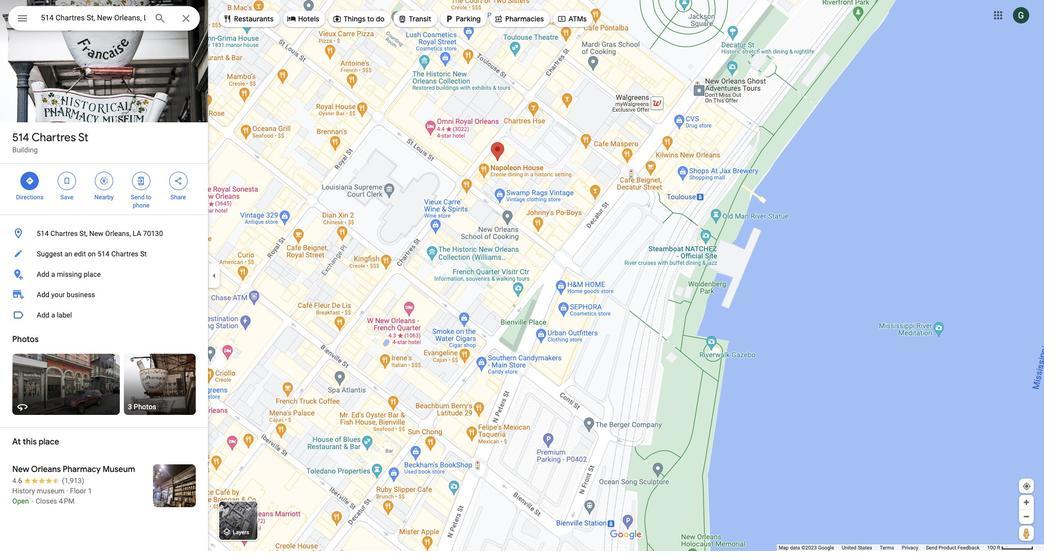 Task type: describe. For each thing, give the bounding box(es) containing it.
3 photos button
[[124, 354, 196, 415]]

show street view coverage image
[[1019, 526, 1034, 541]]

 things to do
[[332, 13, 385, 24]]

add your business
[[37, 291, 95, 299]]

place inside 'button'
[[84, 270, 101, 278]]

orleans
[[31, 464, 61, 475]]

share
[[170, 194, 186, 201]]

100
[[987, 545, 996, 551]]

photos inside button
[[134, 403, 156, 411]]

none field inside 514 chartres st, new orleans, la 70130 field
[[41, 12, 146, 24]]

chartres inside button
[[111, 250, 138, 258]]

3
[[128, 403, 132, 411]]

show your location image
[[1022, 482, 1031, 491]]

terms
[[880, 545, 894, 551]]

nearby
[[94, 194, 114, 201]]

514 for st
[[12, 131, 29, 145]]

·
[[66, 487, 68, 495]]

4.6 stars 1,913 reviews image
[[12, 476, 84, 486]]


[[332, 13, 342, 24]]

 hotels
[[287, 13, 319, 24]]

514 inside suggest an edit on 514 chartres st button
[[97, 250, 109, 258]]

on
[[88, 250, 96, 258]]

0 horizontal spatial new
[[12, 464, 29, 475]]

layers
[[233, 529, 249, 536]]

at this place
[[12, 437, 59, 447]]

new orleans pharmacy museum
[[12, 464, 135, 475]]

add a label
[[37, 311, 72, 319]]

st inside 514 chartres st building
[[78, 131, 88, 145]]


[[445, 13, 454, 24]]

4 pm
[[59, 497, 75, 505]]

⋅
[[31, 497, 34, 505]]

an
[[64, 250, 72, 258]]

feedback
[[958, 545, 980, 551]]


[[25, 175, 34, 187]]

google
[[818, 545, 834, 551]]

building
[[12, 146, 38, 154]]

 button
[[8, 6, 37, 33]]

(1,913)
[[62, 477, 84, 485]]

museum
[[37, 487, 65, 495]]

directions
[[16, 194, 43, 201]]

save
[[60, 194, 73, 201]]

st inside button
[[140, 250, 147, 258]]

 atms
[[557, 13, 587, 24]]

parking
[[456, 14, 481, 23]]


[[174, 175, 183, 187]]

514 chartres st main content
[[0, 0, 208, 551]]

chartres for st,
[[50, 229, 78, 238]]

100 ft button
[[987, 545, 1033, 551]]

©2023
[[801, 545, 817, 551]]

4.6
[[12, 477, 22, 485]]

to inside  things to do
[[367, 14, 374, 23]]

open
[[12, 497, 29, 505]]

missing
[[57, 270, 82, 278]]

at
[[12, 437, 21, 447]]

united
[[842, 545, 856, 551]]


[[137, 175, 146, 187]]

united states
[[842, 545, 872, 551]]

 pharmacies
[[494, 13, 544, 24]]

a for missing
[[51, 270, 55, 278]]


[[287, 13, 296, 24]]

transit
[[409, 14, 431, 23]]

 parking
[[445, 13, 481, 24]]

add for add a missing place
[[37, 270, 49, 278]]

states
[[858, 545, 872, 551]]

terms button
[[880, 544, 894, 551]]

new inside button
[[89, 229, 103, 238]]

united states button
[[842, 544, 872, 551]]

floor
[[70, 487, 86, 495]]

closes
[[36, 497, 57, 505]]

business
[[67, 291, 95, 299]]

70130
[[143, 229, 163, 238]]

actions for 514 chartres st region
[[0, 164, 208, 215]]

ft
[[997, 545, 1000, 551]]

collapse side panel image
[[208, 270, 220, 281]]

privacy button
[[902, 544, 918, 551]]

add for add a label
[[37, 311, 49, 319]]

google account: greg robinson  
(robinsongreg175@gmail.com) image
[[1013, 7, 1029, 23]]

history
[[12, 487, 35, 495]]

suggest an edit on 514 chartres st
[[37, 250, 147, 258]]

google maps element
[[0, 0, 1044, 551]]


[[398, 13, 407, 24]]



Task type: vqa. For each thing, say whether or not it's contained in the screenshot.
St
yes



Task type: locate. For each thing, give the bounding box(es) containing it.
new up "4.6"
[[12, 464, 29, 475]]

514 inside 514 chartres st building
[[12, 131, 29, 145]]

atms
[[568, 14, 587, 23]]

1 vertical spatial chartres
[[50, 229, 78, 238]]

514 chartres st building
[[12, 131, 88, 154]]

place down suggest an edit on 514 chartres st
[[84, 270, 101, 278]]

a
[[51, 270, 55, 278], [51, 311, 55, 319]]

restaurants
[[234, 14, 274, 23]]

1 vertical spatial place
[[39, 437, 59, 447]]

send to phone
[[131, 194, 151, 209]]

chartres up building
[[32, 131, 76, 145]]

514 chartres st, new orleans, la 70130 button
[[0, 223, 208, 244]]

send
[[131, 194, 144, 201], [926, 545, 937, 551]]

zoom in image
[[1023, 499, 1030, 506]]

0 horizontal spatial st
[[78, 131, 88, 145]]

suggest an edit on 514 chartres st button
[[0, 244, 208, 264]]

 restaurants
[[223, 13, 274, 24]]

0 vertical spatial to
[[367, 14, 374, 23]]

place right 'this'
[[39, 437, 59, 447]]

0 vertical spatial send
[[131, 194, 144, 201]]

2 vertical spatial 514
[[97, 250, 109, 258]]

514 Chartres St, New Orleans, LA 70130 field
[[8, 6, 200, 31]]

0 vertical spatial st
[[78, 131, 88, 145]]

send up phone
[[131, 194, 144, 201]]

send for send to phone
[[131, 194, 144, 201]]

send inside send to phone
[[131, 194, 144, 201]]

photos
[[12, 334, 39, 345], [134, 403, 156, 411]]

send inside 'send product feedback' button
[[926, 545, 937, 551]]

1 horizontal spatial st
[[140, 250, 147, 258]]

0 vertical spatial photos
[[12, 334, 39, 345]]

1 vertical spatial photos
[[134, 403, 156, 411]]

2 a from the top
[[51, 311, 55, 319]]

add a missing place
[[37, 270, 101, 278]]


[[494, 13, 503, 24]]

1 vertical spatial send
[[926, 545, 937, 551]]

0 vertical spatial place
[[84, 270, 101, 278]]

514
[[12, 131, 29, 145], [37, 229, 49, 238], [97, 250, 109, 258]]

514 for st,
[[37, 229, 49, 238]]

1 add from the top
[[37, 270, 49, 278]]

pharmacies
[[505, 14, 544, 23]]

1 vertical spatial st
[[140, 250, 147, 258]]

add a missing place button
[[0, 264, 208, 284]]

2 vertical spatial add
[[37, 311, 49, 319]]

send left product
[[926, 545, 937, 551]]

1 vertical spatial to
[[146, 194, 151, 201]]

send for send product feedback
[[926, 545, 937, 551]]

to up phone
[[146, 194, 151, 201]]

add left your
[[37, 291, 49, 299]]

3 photos
[[128, 403, 156, 411]]

chartres inside 514 chartres st building
[[32, 131, 76, 145]]

things
[[344, 14, 366, 23]]

1 vertical spatial 514
[[37, 229, 49, 238]]

label
[[57, 311, 72, 319]]

1 horizontal spatial place
[[84, 270, 101, 278]]

0 vertical spatial chartres
[[32, 131, 76, 145]]

orleans,
[[105, 229, 131, 238]]

add for add your business
[[37, 291, 49, 299]]


[[99, 175, 109, 187]]

a inside 'button'
[[51, 270, 55, 278]]

0 vertical spatial add
[[37, 270, 49, 278]]

add inside 'button'
[[37, 270, 49, 278]]

add a label button
[[0, 305, 208, 325]]

1 horizontal spatial new
[[89, 229, 103, 238]]

add left label
[[37, 311, 49, 319]]

0 horizontal spatial send
[[131, 194, 144, 201]]

footer containing map data ©2023 google
[[779, 544, 987, 551]]

514 up the suggest
[[37, 229, 49, 238]]

514 right on
[[97, 250, 109, 258]]

2 add from the top
[[37, 291, 49, 299]]


[[557, 13, 566, 24]]

footer inside google maps element
[[779, 544, 987, 551]]

photos right 3
[[134, 403, 156, 411]]

1 horizontal spatial to
[[367, 14, 374, 23]]

1 vertical spatial a
[[51, 311, 55, 319]]

None field
[[41, 12, 146, 24]]

privacy
[[902, 545, 918, 551]]

your
[[51, 291, 65, 299]]

to inside send to phone
[[146, 194, 151, 201]]

0 horizontal spatial photos
[[12, 334, 39, 345]]

place
[[84, 270, 101, 278], [39, 437, 59, 447]]

a for label
[[51, 311, 55, 319]]

1 horizontal spatial 514
[[37, 229, 49, 238]]

add inside button
[[37, 311, 49, 319]]

chartres down orleans,
[[111, 250, 138, 258]]

chartres left st,
[[50, 229, 78, 238]]

a left label
[[51, 311, 55, 319]]

0 horizontal spatial 514
[[12, 131, 29, 145]]

history museum · floor 1 open ⋅ closes 4 pm
[[12, 487, 92, 505]]

 transit
[[398, 13, 431, 24]]

zoom out image
[[1023, 513, 1030, 520]]

514 up building
[[12, 131, 29, 145]]


[[62, 175, 71, 187]]

0 vertical spatial new
[[89, 229, 103, 238]]

chartres for st
[[32, 131, 76, 145]]

3 add from the top
[[37, 311, 49, 319]]

st,
[[79, 229, 87, 238]]

1 vertical spatial add
[[37, 291, 49, 299]]

1 vertical spatial new
[[12, 464, 29, 475]]

514 inside 514 chartres st, new orleans, la 70130 button
[[37, 229, 49, 238]]

product
[[938, 545, 956, 551]]

1 horizontal spatial photos
[[134, 403, 156, 411]]

map data ©2023 google
[[779, 545, 834, 551]]

pharmacy
[[63, 464, 101, 475]]

suggest
[[37, 250, 63, 258]]

send product feedback
[[926, 545, 980, 551]]

1
[[88, 487, 92, 495]]

new right st,
[[89, 229, 103, 238]]

museum
[[103, 464, 135, 475]]

edit
[[74, 250, 86, 258]]

100 ft
[[987, 545, 1000, 551]]

hotels
[[298, 14, 319, 23]]

0 horizontal spatial place
[[39, 437, 59, 447]]

phone
[[133, 202, 150, 209]]

0 vertical spatial 514
[[12, 131, 29, 145]]

footer
[[779, 544, 987, 551]]

0 horizontal spatial to
[[146, 194, 151, 201]]

photos down add a label
[[12, 334, 39, 345]]

2 horizontal spatial 514
[[97, 250, 109, 258]]

chartres inside button
[[50, 229, 78, 238]]

data
[[790, 545, 800, 551]]

0 vertical spatial a
[[51, 270, 55, 278]]

la
[[133, 229, 141, 238]]

map
[[779, 545, 789, 551]]

a inside button
[[51, 311, 55, 319]]

st
[[78, 131, 88, 145], [140, 250, 147, 258]]


[[223, 13, 232, 24]]

514 chartres st, new orleans, la 70130
[[37, 229, 163, 238]]

do
[[376, 14, 385, 23]]

send product feedback button
[[926, 544, 980, 551]]

 search field
[[8, 6, 200, 33]]

1 a from the top
[[51, 270, 55, 278]]

to left do
[[367, 14, 374, 23]]

a left the missing in the left of the page
[[51, 270, 55, 278]]

add your business link
[[0, 284, 208, 305]]

this
[[23, 437, 37, 447]]

2 vertical spatial chartres
[[111, 250, 138, 258]]


[[16, 11, 29, 25]]

add down the suggest
[[37, 270, 49, 278]]

1 horizontal spatial send
[[926, 545, 937, 551]]



